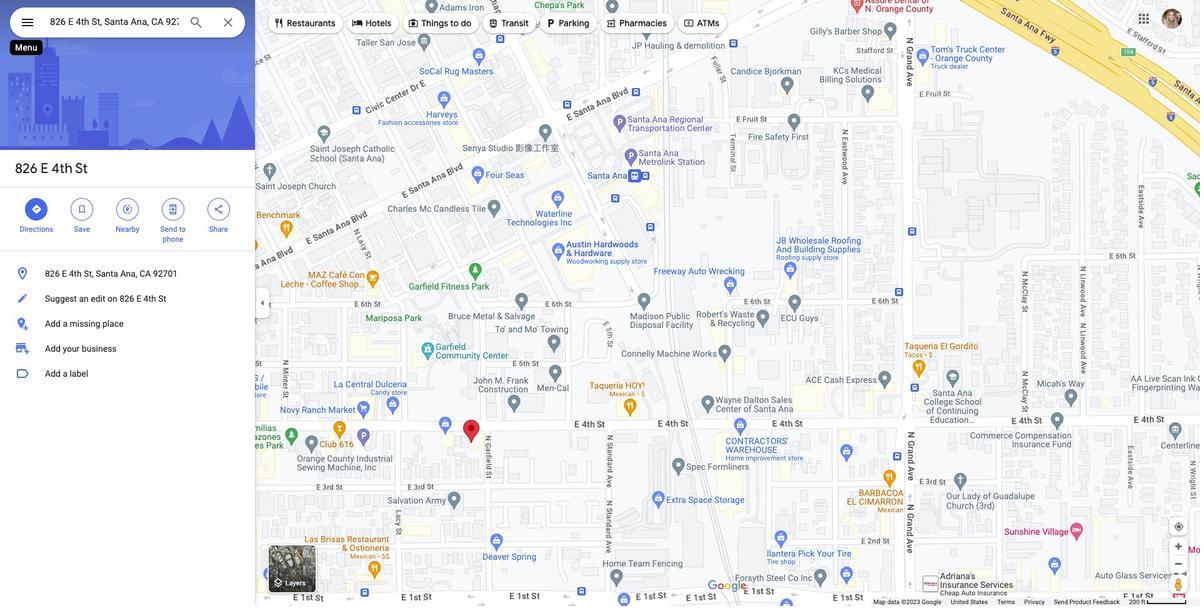 Task type: describe. For each thing, give the bounding box(es) containing it.
zoom out image
[[1175, 560, 1184, 569]]

send product feedback button
[[1055, 599, 1121, 607]]


[[684, 16, 695, 30]]

feedback
[[1094, 599, 1121, 606]]

 things to do
[[408, 16, 472, 30]]

4th for st,
[[69, 269, 82, 279]]

suggest an edit on 826 e 4th st
[[45, 294, 166, 304]]

 parking
[[545, 16, 590, 30]]

an
[[79, 294, 89, 304]]

do
[[461, 18, 472, 29]]

states
[[971, 599, 989, 606]]

edit
[[91, 294, 105, 304]]

ft
[[1142, 599, 1146, 606]]

200 ft button
[[1130, 599, 1188, 606]]

200 ft
[[1130, 599, 1146, 606]]

92701
[[153, 269, 178, 279]]

none field inside 826 e 4th st, santa ana, ca 92701 field
[[50, 14, 179, 29]]

add your business link
[[0, 337, 255, 362]]

add a label
[[45, 369, 88, 379]]

united
[[952, 599, 969, 606]]

add for add a label
[[45, 369, 61, 379]]

transit
[[502, 18, 529, 29]]

add a missing place
[[45, 319, 124, 329]]

 pharmacies
[[606, 16, 667, 30]]

on
[[108, 294, 117, 304]]

suggest
[[45, 294, 77, 304]]

send for send to phone
[[160, 225, 177, 234]]

label
[[70, 369, 88, 379]]

show your location image
[[1174, 522, 1185, 533]]

missing
[[70, 319, 100, 329]]

826 for 826 e 4th st
[[15, 160, 38, 178]]

your
[[63, 344, 80, 354]]

826 e 4th st main content
[[0, 0, 255, 607]]

map
[[874, 599, 886, 606]]


[[352, 16, 363, 30]]

send product feedback
[[1055, 599, 1121, 606]]

privacy button
[[1025, 599, 1045, 607]]

share
[[209, 225, 228, 234]]

add for add a missing place
[[45, 319, 61, 329]]

2 vertical spatial 4th
[[144, 294, 156, 304]]

 restaurants
[[273, 16, 336, 30]]

ca
[[140, 269, 151, 279]]


[[76, 203, 88, 216]]

a for missing
[[63, 319, 68, 329]]

826 for 826 e 4th st, santa ana, ca 92701
[[45, 269, 60, 279]]

actions for 826 e 4th st region
[[0, 188, 255, 251]]


[[213, 203, 224, 216]]


[[20, 14, 35, 31]]

ana,
[[120, 269, 137, 279]]

show street view coverage image
[[1170, 575, 1188, 594]]


[[273, 16, 285, 30]]

data
[[888, 599, 900, 606]]


[[167, 203, 179, 216]]

united states
[[952, 599, 989, 606]]

hotels
[[366, 18, 392, 29]]

st inside button
[[158, 294, 166, 304]]

layers
[[286, 580, 306, 588]]


[[31, 203, 42, 216]]

send for send product feedback
[[1055, 599, 1069, 606]]


[[408, 16, 419, 30]]


[[545, 16, 557, 30]]

united states button
[[952, 599, 989, 607]]

826 e 4th st, santa ana, ca 92701
[[45, 269, 178, 279]]

 search field
[[10, 8, 245, 40]]

add a missing place button
[[0, 312, 255, 337]]

 hotels
[[352, 16, 392, 30]]

directions
[[20, 225, 53, 234]]



Task type: locate. For each thing, give the bounding box(es) containing it.
0 vertical spatial e
[[41, 160, 48, 178]]

send inside button
[[1055, 599, 1069, 606]]

©2023
[[902, 599, 921, 606]]

3 add from the top
[[45, 369, 61, 379]]

footer
[[874, 599, 1130, 607]]

a left label
[[63, 369, 68, 379]]

add left your
[[45, 344, 61, 354]]

to left do
[[451, 18, 459, 29]]

send
[[160, 225, 177, 234], [1055, 599, 1069, 606]]

826 up suggest
[[45, 269, 60, 279]]

1 vertical spatial e
[[62, 269, 67, 279]]

2 vertical spatial e
[[136, 294, 141, 304]]

1 horizontal spatial 826
[[45, 269, 60, 279]]

to inside ' things to do'
[[451, 18, 459, 29]]

0 vertical spatial to
[[451, 18, 459, 29]]

826
[[15, 160, 38, 178], [45, 269, 60, 279], [120, 294, 134, 304]]

1 vertical spatial a
[[63, 369, 68, 379]]

200
[[1130, 599, 1140, 606]]

0 vertical spatial st
[[75, 160, 88, 178]]

1 add from the top
[[45, 319, 61, 329]]

826 up 
[[15, 160, 38, 178]]

1 horizontal spatial to
[[451, 18, 459, 29]]

e for 826 e 4th st, santa ana, ca 92701
[[62, 269, 67, 279]]

e up 
[[41, 160, 48, 178]]

add
[[45, 319, 61, 329], [45, 344, 61, 354], [45, 369, 61, 379]]

e
[[41, 160, 48, 178], [62, 269, 67, 279], [136, 294, 141, 304]]

1 horizontal spatial e
[[62, 269, 67, 279]]

send inside send to phone
[[160, 225, 177, 234]]

st,
[[84, 269, 94, 279]]

1 vertical spatial 4th
[[69, 269, 82, 279]]

0 horizontal spatial to
[[179, 225, 186, 234]]

add left label
[[45, 369, 61, 379]]

send up phone
[[160, 225, 177, 234]]

add for add your business
[[45, 344, 61, 354]]

privacy
[[1025, 599, 1045, 606]]

0 vertical spatial send
[[160, 225, 177, 234]]

0 vertical spatial 826
[[15, 160, 38, 178]]

 transit
[[488, 16, 529, 30]]

add a label button
[[0, 362, 255, 387]]


[[122, 203, 133, 216]]

4th
[[51, 160, 72, 178], [69, 269, 82, 279], [144, 294, 156, 304]]

to up phone
[[179, 225, 186, 234]]

things
[[422, 18, 449, 29]]

826 e 4th st, santa ana, ca 92701 button
[[0, 261, 255, 286]]

a inside add a label button
[[63, 369, 68, 379]]

terms
[[998, 599, 1016, 606]]

st down 92701
[[158, 294, 166, 304]]

google
[[922, 599, 942, 606]]

1 vertical spatial 826
[[45, 269, 60, 279]]

2 a from the top
[[63, 369, 68, 379]]

1 vertical spatial send
[[1055, 599, 1069, 606]]

e inside 826 e 4th st, santa ana, ca 92701 button
[[62, 269, 67, 279]]

business
[[82, 344, 117, 354]]

0 horizontal spatial 826
[[15, 160, 38, 178]]

restaurants
[[287, 18, 336, 29]]

1 vertical spatial add
[[45, 344, 61, 354]]

collapse side panel image
[[256, 296, 270, 310]]

1 horizontal spatial send
[[1055, 599, 1069, 606]]

2 vertical spatial add
[[45, 369, 61, 379]]

atms
[[697, 18, 720, 29]]

a for label
[[63, 369, 68, 379]]

footer containing map data ©2023 google
[[874, 599, 1130, 607]]

None field
[[50, 14, 179, 29]]

826 right 'on'
[[120, 294, 134, 304]]

google maps element
[[0, 0, 1201, 607]]

footer inside google maps element
[[874, 599, 1130, 607]]

2 horizontal spatial 826
[[120, 294, 134, 304]]

to inside send to phone
[[179, 225, 186, 234]]

0 horizontal spatial send
[[160, 225, 177, 234]]

terms button
[[998, 599, 1016, 607]]

1 horizontal spatial st
[[158, 294, 166, 304]]

e for 826 e 4th st
[[41, 160, 48, 178]]

google account: michelle dermenjian  
(michelle.dermenjian@adept.ai) image
[[1163, 9, 1183, 29]]

e down ca
[[136, 294, 141, 304]]

0 vertical spatial add
[[45, 319, 61, 329]]

place
[[103, 319, 124, 329]]

st
[[75, 160, 88, 178], [158, 294, 166, 304]]

0 horizontal spatial e
[[41, 160, 48, 178]]

a inside add a missing place button
[[63, 319, 68, 329]]

2 vertical spatial 826
[[120, 294, 134, 304]]

0 vertical spatial a
[[63, 319, 68, 329]]

st up 
[[75, 160, 88, 178]]

zoom in image
[[1175, 542, 1184, 552]]

a
[[63, 319, 68, 329], [63, 369, 68, 379]]

e left the st,
[[62, 269, 67, 279]]


[[488, 16, 499, 30]]

2 horizontal spatial e
[[136, 294, 141, 304]]

826 e 4th st
[[15, 160, 88, 178]]

pharmacies
[[620, 18, 667, 29]]

phone
[[163, 235, 184, 244]]

santa
[[96, 269, 118, 279]]

parking
[[559, 18, 590, 29]]

0 horizontal spatial st
[[75, 160, 88, 178]]

add down suggest
[[45, 319, 61, 329]]

0 vertical spatial 4th
[[51, 160, 72, 178]]

1 a from the top
[[63, 319, 68, 329]]

add your business
[[45, 344, 117, 354]]

2 add from the top
[[45, 344, 61, 354]]

1 vertical spatial st
[[158, 294, 166, 304]]

send to phone
[[160, 225, 186, 244]]

 atms
[[684, 16, 720, 30]]

826 E 4th St, Santa Ana, CA 92701 field
[[10, 8, 245, 38]]

to
[[451, 18, 459, 29], [179, 225, 186, 234]]

map data ©2023 google
[[874, 599, 942, 606]]

save
[[74, 225, 90, 234]]

1 vertical spatial to
[[179, 225, 186, 234]]

send left product
[[1055, 599, 1069, 606]]

product
[[1070, 599, 1092, 606]]

 button
[[10, 8, 45, 40]]

a left missing
[[63, 319, 68, 329]]

nearby
[[116, 225, 139, 234]]


[[606, 16, 617, 30]]

suggest an edit on 826 e 4th st button
[[0, 286, 255, 312]]

e inside suggest an edit on 826 e 4th st button
[[136, 294, 141, 304]]

4th for st
[[51, 160, 72, 178]]



Task type: vqa. For each thing, say whether or not it's contained in the screenshot.
All prices
no



